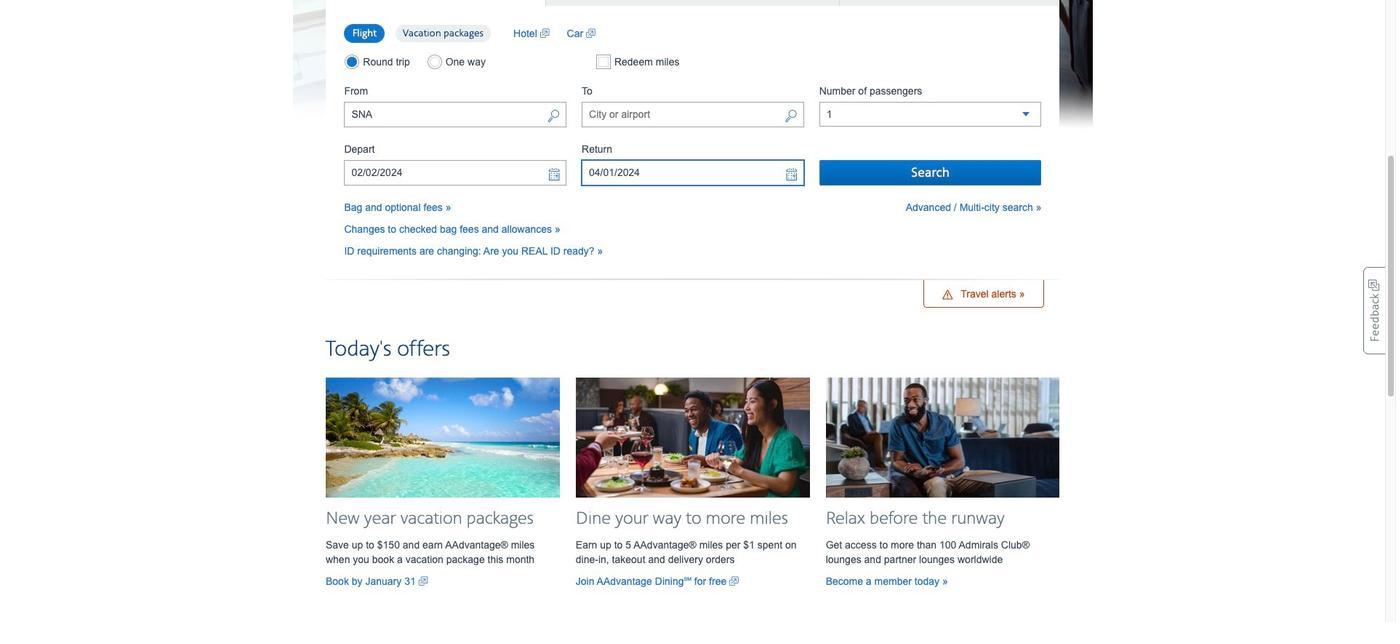 Task type: vqa. For each thing, say whether or not it's contained in the screenshot.
1st 'newpage' ICON from right
no



Task type: locate. For each thing, give the bounding box(es) containing it.
1 horizontal spatial city or airport text field
[[582, 102, 804, 127]]

1 option group from the top
[[344, 23, 499, 43]]

option group
[[344, 23, 499, 43], [344, 54, 567, 69]]

1 vertical spatial option group
[[344, 54, 567, 69]]

tab
[[326, 0, 546, 6], [546, 0, 840, 6], [840, 0, 1060, 6]]

1 tab from the left
[[326, 0, 546, 6]]

1 city or airport text field from the left
[[344, 102, 567, 127]]

2 horizontal spatial newpage image
[[730, 574, 739, 589]]

None submit
[[820, 160, 1042, 186]]

city or airport text field for 1st search image from left
[[344, 102, 567, 127]]

city or airport text field up mm/dd/yyyy text field on the top
[[344, 102, 567, 127]]

leave feedback, opens external site in new window image
[[1364, 267, 1386, 354]]

newpage image
[[540, 26, 550, 41], [419, 574, 428, 589], [730, 574, 739, 589]]

1 search image from the left
[[547, 108, 560, 125]]

0 vertical spatial option group
[[344, 23, 499, 43]]

newpage image
[[586, 26, 596, 41]]

1 horizontal spatial search image
[[785, 108, 798, 125]]

tab list
[[326, 0, 1060, 6]]

0 horizontal spatial search image
[[547, 108, 560, 125]]

2 city or airport text field from the left
[[582, 102, 804, 127]]

1 horizontal spatial newpage image
[[540, 26, 550, 41]]

mm/dd/yyyy text field
[[582, 160, 804, 186]]

City or airport text field
[[344, 102, 567, 127], [582, 102, 804, 127]]

3 tab from the left
[[840, 0, 1060, 6]]

0 horizontal spatial city or airport text field
[[344, 102, 567, 127]]

city or airport text field up mm/dd/yyyy text box
[[582, 102, 804, 127]]

search image
[[547, 108, 560, 125], [785, 108, 798, 125]]



Task type: describe. For each thing, give the bounding box(es) containing it.
mm/dd/yyyy text field
[[344, 160, 567, 186]]

2 option group from the top
[[344, 54, 567, 69]]

2 search image from the left
[[785, 108, 798, 125]]

aadvantage program updates for 2024. opens another site in a new window that may not meet accessibility guidelines. image
[[293, 0, 1093, 133]]

2 tab from the left
[[546, 0, 840, 6]]

0 horizontal spatial newpage image
[[419, 574, 428, 589]]

city or airport text field for first search image from the right
[[582, 102, 804, 127]]



